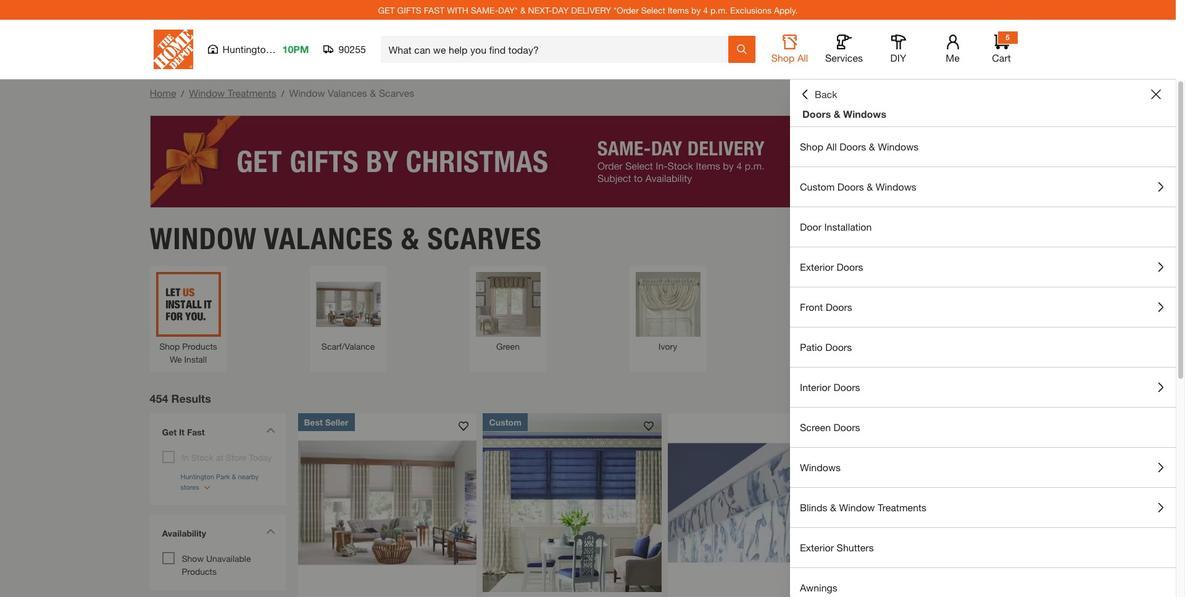 Task type: vqa. For each thing, say whether or not it's contained in the screenshot.
Exterior Shutters
yes



Task type: locate. For each thing, give the bounding box(es) containing it.
windows
[[843, 108, 887, 120], [878, 141, 919, 153], [876, 181, 917, 193], [800, 462, 841, 474]]

1 horizontal spatial all
[[826, 141, 837, 153]]

doors right interior
[[834, 382, 860, 393]]

shop
[[772, 52, 795, 64], [800, 141, 824, 153], [159, 341, 180, 352]]

menu
[[790, 127, 1176, 598]]

1 / from the left
[[181, 88, 184, 99]]

exterior doors
[[800, 261, 863, 273]]

/
[[181, 88, 184, 99], [281, 88, 284, 99]]

doors down installation
[[837, 261, 863, 273]]

stock
[[191, 452, 214, 463]]

1 vertical spatial home
[[1099, 400, 1119, 409]]

shop inside button
[[772, 52, 795, 64]]

store
[[226, 452, 247, 463]]

0 vertical spatial all
[[798, 52, 808, 64]]

windows down screen
[[800, 462, 841, 474]]

454 results
[[150, 392, 211, 405]]

scarf/valance image
[[316, 272, 381, 337]]

0 vertical spatial custom
[[800, 181, 835, 193]]

shop inside menu
[[800, 141, 824, 153]]

doors inside screen doors link
[[834, 422, 860, 433]]

windows inside shop all doors & windows link
[[878, 141, 919, 153]]

*order
[[614, 5, 639, 15]]

shop up we at the left bottom of page
[[159, 341, 180, 352]]

chat
[[1060, 400, 1076, 409]]

all inside button
[[798, 52, 808, 64]]

home link
[[150, 87, 176, 99]]

0 horizontal spatial shop
[[159, 341, 180, 352]]

What can we help you find today? search field
[[389, 36, 728, 62]]

canova blackout polyester curtain valance image
[[854, 413, 1033, 592]]

0 vertical spatial shop
[[772, 52, 795, 64]]

diy button
[[879, 35, 918, 64]]

delivery
[[571, 5, 612, 15]]

contour valance only image
[[668, 413, 847, 592]]

shop down doors & windows
[[800, 141, 824, 153]]

&
[[520, 5, 526, 15], [370, 87, 376, 99], [834, 108, 841, 120], [869, 141, 875, 153], [867, 181, 873, 193], [401, 221, 420, 257], [830, 502, 837, 514]]

best seller
[[304, 417, 349, 428]]

products up install
[[182, 341, 217, 352]]

1 vertical spatial products
[[182, 567, 217, 577]]

doors up installation
[[838, 181, 864, 193]]

rod pocket valance image
[[955, 272, 1020, 337]]

depot
[[1121, 400, 1141, 409]]

exterior
[[800, 261, 834, 273], [800, 542, 834, 554]]

all up back button
[[798, 52, 808, 64]]

multi colored image
[[796, 272, 860, 337]]

0 vertical spatial home
[[150, 87, 176, 99]]

1 vertical spatial treatments
[[878, 502, 927, 514]]

doors inside interior doors button
[[834, 382, 860, 393]]

day*
[[498, 5, 518, 15]]

all for shop all doors & windows
[[826, 141, 837, 153]]

services
[[825, 52, 863, 64]]

awnings
[[800, 582, 838, 594]]

door
[[800, 221, 822, 233]]

windows inside custom doors & windows button
[[876, 181, 917, 193]]

products inside shop products we install
[[182, 341, 217, 352]]

treatments
[[228, 87, 277, 99], [878, 502, 927, 514]]

0 horizontal spatial all
[[798, 52, 808, 64]]

ivory image
[[636, 272, 700, 337]]

0 vertical spatial scarves
[[379, 87, 414, 99]]

exterior left shutters
[[800, 542, 834, 554]]

2 / from the left
[[281, 88, 284, 99]]

back button
[[800, 88, 838, 101]]

/ down the park
[[281, 88, 284, 99]]

interior
[[800, 382, 831, 393]]

awnings link
[[790, 569, 1176, 598]]

treatments inside button
[[878, 502, 927, 514]]

installation
[[825, 221, 872, 233]]

window
[[189, 87, 225, 99], [289, 87, 325, 99], [150, 221, 257, 257], [839, 502, 875, 514]]

huntington
[[223, 43, 271, 55]]

treatments for &
[[878, 502, 927, 514]]

ivory
[[659, 341, 677, 352]]

all inside menu
[[826, 141, 837, 153]]

custom doors & windows button
[[790, 167, 1176, 207]]

4
[[703, 5, 708, 15]]

shop products we install image
[[156, 272, 221, 337]]

1 horizontal spatial treatments
[[878, 502, 927, 514]]

1 horizontal spatial /
[[281, 88, 284, 99]]

me
[[946, 52, 960, 64]]

shop for shop products we install
[[159, 341, 180, 352]]

scarf/valance link
[[316, 272, 381, 353]]

custom inside button
[[800, 181, 835, 193]]

shop all
[[772, 52, 808, 64]]

with
[[447, 5, 469, 15]]

apply.
[[774, 5, 798, 15]]

1 vertical spatial custom
[[489, 417, 522, 428]]

interior doors
[[800, 382, 860, 393]]

home down the home depot logo
[[150, 87, 176, 99]]

huntington park
[[223, 43, 294, 55]]

doors for custom doors & windows
[[838, 181, 864, 193]]

0 horizontal spatial treatments
[[228, 87, 277, 99]]

home right a
[[1099, 400, 1119, 409]]

doors right front in the bottom right of the page
[[826, 301, 853, 313]]

multi-colored
[[802, 341, 854, 352]]

windows down shop all doors & windows
[[876, 181, 917, 193]]

0 vertical spatial treatments
[[228, 87, 277, 99]]

shop for shop all doors & windows
[[800, 141, 824, 153]]

window inside button
[[839, 502, 875, 514]]

valances
[[328, 87, 367, 99], [264, 221, 393, 257]]

show
[[182, 554, 204, 564]]

1 vertical spatial shop
[[800, 141, 824, 153]]

all down doors & windows
[[826, 141, 837, 153]]

exterior up front in the bottom right of the page
[[800, 261, 834, 273]]

1 vertical spatial all
[[826, 141, 837, 153]]

doors inside front doors 'button'
[[826, 301, 853, 313]]

0 vertical spatial exterior
[[800, 261, 834, 273]]

products down "show"
[[182, 567, 217, 577]]

2 vertical spatial shop
[[159, 341, 180, 352]]

doors inside the exterior doors 'button'
[[837, 261, 863, 273]]

1 horizontal spatial shop
[[772, 52, 795, 64]]

doors inside patio doors link
[[826, 341, 852, 353]]

shop down apply.
[[772, 52, 795, 64]]

doors right screen
[[834, 422, 860, 433]]

shutters
[[837, 542, 874, 554]]

0 horizontal spatial scarves
[[379, 87, 414, 99]]

0 vertical spatial products
[[182, 341, 217, 352]]

unavailable
[[206, 554, 251, 564]]

items
[[668, 5, 689, 15]]

day
[[552, 5, 569, 15]]

show unavailable products link
[[182, 554, 251, 577]]

select
[[641, 5, 665, 15]]

0 horizontal spatial custom
[[489, 417, 522, 428]]

front doors button
[[790, 288, 1176, 327]]

1 horizontal spatial custom
[[800, 181, 835, 193]]

home
[[150, 87, 176, 99], [1099, 400, 1119, 409]]

shop for shop all
[[772, 52, 795, 64]]

ivory link
[[636, 272, 700, 353]]

doors
[[803, 108, 831, 120], [840, 141, 866, 153], [838, 181, 864, 193], [837, 261, 863, 273], [826, 301, 853, 313], [826, 341, 852, 353], [834, 382, 860, 393], [834, 422, 860, 433]]

drawer close image
[[1151, 90, 1161, 99]]

exterior inside 'button'
[[800, 261, 834, 273]]

install
[[184, 354, 207, 365]]

exclusions
[[730, 5, 772, 15]]

1 vertical spatial exterior
[[800, 542, 834, 554]]

1 exterior from the top
[[800, 261, 834, 273]]

2 horizontal spatial shop
[[800, 141, 824, 153]]

door installation
[[800, 221, 872, 233]]

2 exterior from the top
[[800, 542, 834, 554]]

chat with a home depot expert.
[[1060, 400, 1166, 409]]

interior doors button
[[790, 368, 1176, 408]]

get it fast
[[162, 427, 205, 437]]

with
[[1078, 400, 1091, 409]]

home / window treatments / window valances & scarves
[[150, 87, 414, 99]]

/ right home link
[[181, 88, 184, 99]]

show unavailable products
[[182, 554, 251, 577]]

blinds
[[800, 502, 828, 514]]

colored
[[824, 341, 854, 352]]

doors down back button
[[803, 108, 831, 120]]

0 horizontal spatial /
[[181, 88, 184, 99]]

1 vertical spatial scarves
[[428, 221, 542, 257]]

get gifts fast with same-day* & next-day delivery *order select items by 4 p.m. exclusions apply.
[[378, 5, 798, 15]]

all for shop all
[[798, 52, 808, 64]]

90255 button
[[324, 43, 366, 56]]

shop inside shop products we install
[[159, 341, 180, 352]]

windows up the custom doors & windows
[[878, 141, 919, 153]]

doors down doors & windows
[[840, 141, 866, 153]]

doors right multi- at the right of page
[[826, 341, 852, 353]]

doors inside custom doors & windows button
[[838, 181, 864, 193]]

availability
[[162, 528, 206, 539]]



Task type: describe. For each thing, give the bounding box(es) containing it.
exterior for exterior doors
[[800, 261, 834, 273]]

exterior doors button
[[790, 248, 1176, 287]]

shop products we install
[[159, 341, 217, 365]]

custom for custom doors & windows
[[800, 181, 835, 193]]

door installation link
[[790, 207, 1176, 247]]

multi-colored link
[[796, 272, 860, 353]]

a
[[1093, 400, 1097, 409]]

doors for exterior doors
[[837, 261, 863, 273]]

1 vertical spatial valances
[[264, 221, 393, 257]]

cart 5
[[992, 33, 1011, 64]]

shop products we install link
[[156, 272, 221, 366]]

doors for interior doors
[[834, 382, 860, 393]]

cart
[[992, 52, 1011, 64]]

doors for patio doors
[[826, 341, 852, 353]]

wood cornice image
[[298, 413, 477, 592]]

scarf/valance
[[322, 341, 375, 352]]

shop all doors & windows
[[800, 141, 919, 153]]

1 horizontal spatial home
[[1099, 400, 1119, 409]]

shop all doors & windows link
[[790, 127, 1176, 167]]

it
[[179, 427, 185, 437]]

get it fast link
[[156, 420, 279, 448]]

window treatments link
[[189, 87, 277, 99]]

454
[[150, 392, 168, 405]]

in stock at store today
[[182, 452, 272, 463]]

doors inside shop all doors & windows link
[[840, 141, 866, 153]]

products inside show unavailable products
[[182, 567, 217, 577]]

patio
[[800, 341, 823, 353]]

custom doors & windows
[[800, 181, 917, 193]]

by
[[692, 5, 701, 15]]

front doors
[[800, 301, 853, 313]]

back
[[815, 88, 838, 100]]

get
[[378, 5, 395, 15]]

10pm
[[282, 43, 309, 55]]

p.m.
[[711, 5, 728, 15]]

window valances & scarves
[[150, 221, 542, 257]]

next-
[[528, 5, 552, 15]]

diy
[[891, 52, 907, 64]]

fast
[[187, 427, 205, 437]]

gifts
[[397, 5, 422, 15]]

windows up shop all doors & windows
[[843, 108, 887, 120]]

me button
[[933, 35, 973, 64]]

green link
[[476, 272, 541, 353]]

best
[[304, 417, 323, 428]]

exterior shutters link
[[790, 529, 1176, 568]]

feedback link image
[[1169, 209, 1185, 275]]

0 horizontal spatial home
[[150, 87, 176, 99]]

doors for screen doors
[[834, 422, 860, 433]]

shop all button
[[770, 35, 810, 64]]

front
[[800, 301, 823, 313]]

expert.
[[1143, 400, 1166, 409]]

screen doors
[[800, 422, 860, 433]]

treatments for /
[[228, 87, 277, 99]]

services button
[[825, 35, 864, 64]]

get
[[162, 427, 177, 437]]

windows inside windows button
[[800, 462, 841, 474]]

availability link
[[156, 521, 279, 549]]

menu containing shop all doors & windows
[[790, 127, 1176, 598]]

5
[[1006, 33, 1010, 42]]

in
[[182, 452, 189, 463]]

screen doors link
[[790, 408, 1176, 448]]

results
[[171, 392, 211, 405]]

blinds & window treatments button
[[790, 488, 1176, 528]]

in stock at store today link
[[182, 452, 272, 463]]

doors & windows
[[803, 108, 887, 120]]

blinds & window treatments
[[800, 502, 927, 514]]

seller
[[325, 417, 349, 428]]

multi-
[[802, 341, 824, 352]]

today
[[249, 452, 272, 463]]

0 vertical spatial valances
[[328, 87, 367, 99]]

custom for custom
[[489, 417, 522, 428]]

fabric cornice image
[[483, 413, 662, 592]]

doors for front doors
[[826, 301, 853, 313]]

screen
[[800, 422, 831, 433]]

1 horizontal spatial scarves
[[428, 221, 542, 257]]

90255
[[339, 43, 366, 55]]

green
[[496, 341, 520, 352]]

fast
[[424, 5, 445, 15]]

sponsored banner image
[[150, 115, 1026, 208]]

exterior shutters
[[800, 542, 874, 554]]

patio doors link
[[790, 328, 1176, 367]]

at
[[216, 452, 223, 463]]

windows button
[[790, 448, 1176, 488]]

green image
[[476, 272, 541, 337]]

the home depot logo image
[[153, 30, 193, 69]]

exterior for exterior shutters
[[800, 542, 834, 554]]



